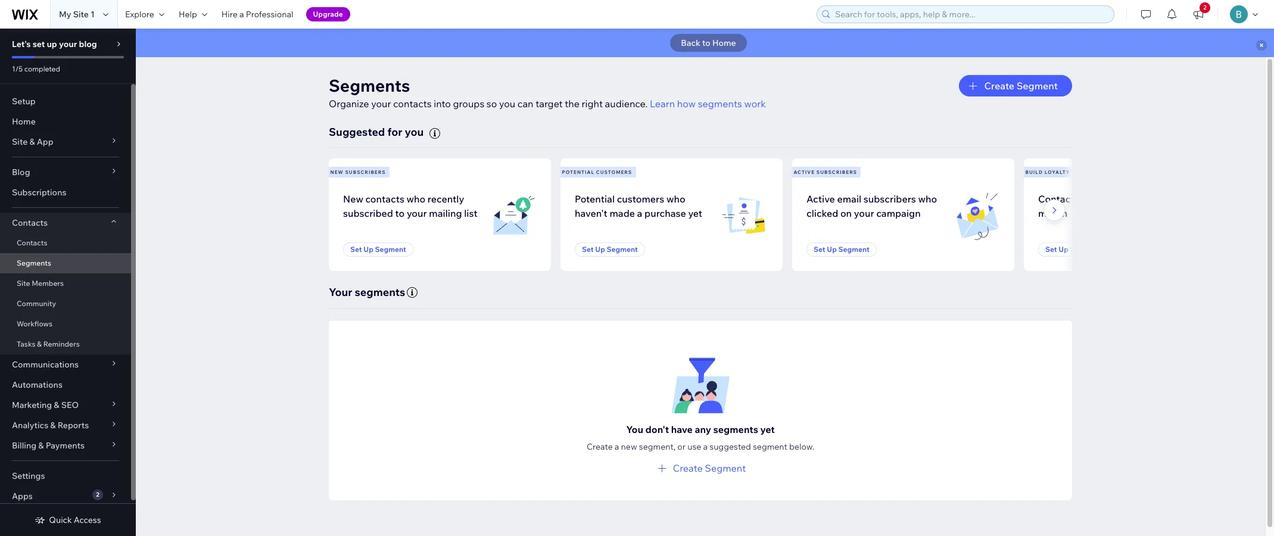 Task type: describe. For each thing, give the bounding box(es) containing it.
mailing
[[429, 207, 462, 219]]

billing & payments
[[12, 440, 85, 451]]

who inside active email subscribers who clicked on your campaign
[[918, 193, 937, 205]]

marketing
[[12, 400, 52, 410]]

active for active email subscribers who clicked on your campaign
[[807, 193, 835, 205]]

create segment for the bottommost create segment button
[[673, 462, 746, 474]]

made
[[610, 207, 635, 219]]

don't
[[645, 423, 669, 435]]

contacts for contacts link
[[17, 238, 47, 247]]

set up segment button for made
[[575, 242, 645, 257]]

target
[[536, 98, 563, 110]]

reports
[[58, 420, 89, 431]]

tasks
[[17, 340, 35, 348]]

up for clicked
[[827, 245, 837, 254]]

contacts inside segments organize your contacts into groups so you can target the right audience. learn how segments work
[[393, 98, 432, 110]]

new for new contacts who recently subscribed to your mailing list
[[343, 193, 363, 205]]

hire a professional link
[[214, 0, 301, 29]]

& for billing
[[38, 440, 44, 451]]

set
[[33, 39, 45, 49]]

you don't have any segments yet create a new segment, or use a suggested segment below.
[[587, 423, 814, 452]]

to inside new contacts who recently subscribed to your mailing list
[[395, 207, 405, 219]]

& for tasks
[[37, 340, 42, 348]]

you
[[626, 423, 643, 435]]

segment,
[[639, 441, 676, 452]]

groups
[[453, 98, 484, 110]]

recently
[[428, 193, 464, 205]]

customers for potential customers who haven't made a purchase yet
[[617, 193, 664, 205]]

your
[[329, 285, 352, 299]]

new subscribers
[[330, 169, 386, 175]]

segment
[[753, 441, 787, 452]]

segments for segments
[[17, 259, 51, 267]]

setup
[[12, 96, 36, 107]]

back to home
[[681, 38, 736, 48]]

segments for segments organize your contacts into groups so you can target the right audience. learn how segments work
[[329, 75, 410, 96]]

segment for subscribed's the set up segment button
[[375, 245, 406, 254]]

audience.
[[605, 98, 648, 110]]

your inside segments organize your contacts into groups so you can target the right audience. learn how segments work
[[371, 98, 391, 110]]

a inside hire a professional link
[[239, 9, 244, 20]]

help
[[179, 9, 197, 20]]

upgrade button
[[306, 7, 350, 21]]

email
[[837, 193, 862, 205]]

learn
[[650, 98, 675, 110]]

this
[[1150, 193, 1167, 205]]

set for active email subscribers who clicked on your campaign
[[814, 245, 825, 254]]

yet inside potential customers who haven't made a purchase yet
[[688, 207, 702, 219]]

who for your
[[407, 193, 425, 205]]

site & app
[[12, 136, 53, 147]]

new contacts who recently subscribed to your mailing list
[[343, 193, 478, 219]]

subscribers for contacts
[[345, 169, 386, 175]]

clicked
[[807, 207, 838, 219]]

set for new contacts who recently subscribed to your mailing list
[[350, 245, 362, 254]]

set up segment for clicked
[[814, 245, 870, 254]]

sidebar element
[[0, 29, 136, 536]]

members
[[32, 279, 64, 288]]

analytics & reports button
[[0, 415, 131, 435]]

quick
[[49, 515, 72, 525]]

4 set from the left
[[1045, 245, 1057, 254]]

the
[[565, 98, 580, 110]]

payments
[[46, 440, 85, 451]]

contacts link
[[0, 233, 131, 253]]

segments link
[[0, 253, 131, 273]]

0 vertical spatial site
[[73, 9, 89, 20]]

contacts button
[[0, 213, 131, 233]]

set up segment for subscribed
[[350, 245, 406, 254]]

upgrade
[[313, 10, 343, 18]]

to inside button
[[702, 38, 711, 48]]

communications button
[[0, 354, 131, 375]]

home link
[[0, 111, 131, 132]]

segment for made the set up segment button
[[607, 245, 638, 254]]

segment for clicked the set up segment button
[[838, 245, 870, 254]]

suggested for you
[[329, 125, 424, 139]]

list containing new contacts who recently subscribed to your mailing list
[[326, 158, 1246, 271]]

2 inside button
[[1203, 4, 1207, 11]]

organize
[[329, 98, 369, 110]]

1/5 completed
[[12, 64, 60, 73]]

campaign
[[876, 207, 921, 219]]

potential customers
[[562, 169, 632, 175]]

site members
[[17, 279, 64, 288]]

community
[[17, 299, 56, 308]]

who for purchase
[[667, 193, 685, 205]]

tasks & reminders link
[[0, 334, 131, 354]]

segments inside you don't have any segments yet create a new segment, or use a suggested segment below.
[[713, 423, 758, 435]]

workflows
[[17, 319, 52, 328]]

automations link
[[0, 375, 131, 395]]

on
[[840, 207, 852, 219]]

up for made
[[595, 245, 605, 254]]

set up segment button for subscribed
[[343, 242, 413, 257]]

settings link
[[0, 466, 131, 486]]

professional
[[246, 9, 293, 20]]

automations
[[12, 379, 63, 390]]

customers for potential customers
[[596, 169, 632, 175]]

subscriptions
[[12, 187, 66, 198]]

1/5
[[12, 64, 23, 73]]

4 set up segment button from the left
[[1038, 242, 1109, 257]]

& for marketing
[[54, 400, 59, 410]]

loyalty
[[1045, 169, 1070, 175]]

month
[[1038, 207, 1068, 219]]

with
[[1081, 193, 1101, 205]]



Task type: locate. For each thing, give the bounding box(es) containing it.
birthday
[[1110, 193, 1148, 205]]

completed
[[24, 64, 60, 73]]

& left app
[[29, 136, 35, 147]]

segments
[[329, 75, 410, 96], [17, 259, 51, 267]]

marketing & seo button
[[0, 395, 131, 415]]

contacts down subscriptions
[[12, 217, 48, 228]]

& inside dropdown button
[[50, 420, 56, 431]]

home right back
[[712, 38, 736, 48]]

site up community
[[17, 279, 30, 288]]

build
[[1026, 169, 1043, 175]]

0 horizontal spatial segments
[[17, 259, 51, 267]]

set up segment button down month
[[1038, 242, 1109, 257]]

haven't
[[575, 207, 608, 219]]

any
[[695, 423, 711, 435]]

tasks & reminders
[[17, 340, 80, 348]]

site left app
[[12, 136, 28, 147]]

site for site & app
[[12, 136, 28, 147]]

site left 1
[[73, 9, 89, 20]]

back to home alert
[[136, 29, 1274, 57]]

you
[[499, 98, 515, 110], [405, 125, 424, 139]]

up down month
[[1059, 245, 1069, 254]]

&
[[29, 136, 35, 147], [37, 340, 42, 348], [54, 400, 59, 410], [50, 420, 56, 431], [38, 440, 44, 451]]

segments inside segments organize your contacts into groups so you can target the right audience. learn how segments work
[[329, 75, 410, 96]]

potential for potential customers
[[562, 169, 595, 175]]

communications
[[12, 359, 79, 370]]

3 set from the left
[[814, 245, 825, 254]]

0 vertical spatial 2
[[1203, 4, 1207, 11]]

0 horizontal spatial yet
[[688, 207, 702, 219]]

who inside potential customers who haven't made a purchase yet
[[667, 193, 685, 205]]

home
[[712, 38, 736, 48], [12, 116, 36, 127]]

1
[[91, 9, 95, 20]]

up down clicked
[[827, 245, 837, 254]]

0 vertical spatial segments
[[329, 75, 410, 96]]

1 vertical spatial customers
[[617, 193, 664, 205]]

hire
[[221, 9, 238, 20]]

1 horizontal spatial 2
[[1203, 4, 1207, 11]]

your segments
[[329, 285, 405, 299]]

0 vertical spatial active
[[794, 169, 815, 175]]

customers up potential customers who haven't made a purchase yet
[[596, 169, 632, 175]]

to right back
[[702, 38, 711, 48]]

1 horizontal spatial you
[[499, 98, 515, 110]]

a right hire
[[239, 9, 244, 20]]

0 horizontal spatial create
[[587, 441, 613, 452]]

set up segment button down made
[[575, 242, 645, 257]]

site & app button
[[0, 132, 131, 152]]

set up segment button for clicked
[[807, 242, 877, 257]]

below.
[[789, 441, 814, 452]]

& for site
[[29, 136, 35, 147]]

1 vertical spatial home
[[12, 116, 36, 127]]

0 horizontal spatial to
[[395, 207, 405, 219]]

1 vertical spatial create
[[587, 441, 613, 452]]

create
[[984, 80, 1015, 92], [587, 441, 613, 452], [673, 462, 703, 474]]

to
[[702, 38, 711, 48], [395, 207, 405, 219]]

contacts up month
[[1038, 193, 1079, 205]]

right
[[582, 98, 603, 110]]

workflows link
[[0, 314, 131, 334]]

yet right purchase
[[688, 207, 702, 219]]

set up segment for made
[[582, 245, 638, 254]]

set for potential customers who haven't made a purchase yet
[[582, 245, 594, 254]]

create for the bottommost create segment button
[[673, 462, 703, 474]]

blog
[[79, 39, 97, 49]]

0 vertical spatial segments
[[698, 98, 742, 110]]

active inside active email subscribers who clicked on your campaign
[[807, 193, 835, 205]]

segments inside 'sidebar' element
[[17, 259, 51, 267]]

analytics
[[12, 420, 48, 431]]

have
[[671, 423, 693, 435]]

a inside potential customers who haven't made a purchase yet
[[637, 207, 642, 219]]

1 vertical spatial site
[[12, 136, 28, 147]]

access
[[74, 515, 101, 525]]

1 set up segment from the left
[[350, 245, 406, 254]]

your right up at the left top of page
[[59, 39, 77, 49]]

1 vertical spatial create segment
[[673, 462, 746, 474]]

seo
[[61, 400, 79, 410]]

a left new
[[615, 441, 619, 452]]

your up suggested for you
[[371, 98, 391, 110]]

0 vertical spatial to
[[702, 38, 711, 48]]

create for the topmost create segment button
[[984, 80, 1015, 92]]

2 set from the left
[[582, 245, 594, 254]]

0 horizontal spatial you
[[405, 125, 424, 139]]

who up purchase
[[667, 193, 685, 205]]

up for subscribed
[[364, 245, 373, 254]]

active subscribers
[[794, 169, 857, 175]]

potential inside potential customers who haven't made a purchase yet
[[575, 193, 615, 205]]

2 vertical spatial segments
[[713, 423, 758, 435]]

set up segment down month
[[1045, 245, 1101, 254]]

how
[[677, 98, 696, 110]]

hire a professional
[[221, 9, 293, 20]]

home inside button
[[712, 38, 736, 48]]

your
[[59, 39, 77, 49], [371, 98, 391, 110], [407, 207, 427, 219], [854, 207, 874, 219]]

who
[[407, 193, 425, 205], [667, 193, 685, 205], [918, 193, 937, 205]]

4 set up segment from the left
[[1045, 245, 1101, 254]]

let's set up your blog
[[12, 39, 97, 49]]

analytics & reports
[[12, 420, 89, 431]]

1 horizontal spatial create
[[673, 462, 703, 474]]

0 vertical spatial create
[[984, 80, 1015, 92]]

& right 'billing'
[[38, 440, 44, 451]]

1 vertical spatial to
[[395, 207, 405, 219]]

a right use
[[703, 441, 708, 452]]

new
[[621, 441, 637, 452]]

create segment for the topmost create segment button
[[984, 80, 1058, 92]]

suggested
[[710, 441, 751, 452]]

subscribers up email
[[817, 169, 857, 175]]

set up segment down made
[[582, 245, 638, 254]]

explore
[[125, 9, 154, 20]]

0 vertical spatial you
[[499, 98, 515, 110]]

list
[[464, 207, 478, 219]]

contacts inside the contacts with a birthday this month
[[1038, 193, 1079, 205]]

segments up suggested
[[713, 423, 758, 435]]

subscribed
[[343, 207, 393, 219]]

set up segment button
[[343, 242, 413, 257], [575, 242, 645, 257], [807, 242, 877, 257], [1038, 242, 1109, 257]]

contacts with a birthday this month
[[1038, 193, 1167, 219]]

segments right your
[[355, 285, 405, 299]]

0 horizontal spatial 2
[[96, 491, 99, 499]]

up down haven't
[[595, 245, 605, 254]]

your inside 'sidebar' element
[[59, 39, 77, 49]]

your left the mailing
[[407, 207, 427, 219]]

0 vertical spatial create segment
[[984, 80, 1058, 92]]

yet
[[688, 207, 702, 219], [760, 423, 775, 435]]

set down haven't
[[582, 245, 594, 254]]

0 horizontal spatial subscribers
[[345, 169, 386, 175]]

1 vertical spatial yet
[[760, 423, 775, 435]]

active for active subscribers
[[794, 169, 815, 175]]

Search for tools, apps, help & more... field
[[832, 6, 1110, 23]]

segments inside segments organize your contacts into groups so you can target the right audience. learn how segments work
[[698, 98, 742, 110]]

potential for potential customers who haven't made a purchase yet
[[575, 193, 615, 205]]

build loyalty
[[1026, 169, 1070, 175]]

use
[[688, 441, 701, 452]]

1 horizontal spatial to
[[702, 38, 711, 48]]

1 up from the left
[[364, 245, 373, 254]]

0 vertical spatial contacts
[[1038, 193, 1079, 205]]

0 horizontal spatial home
[[12, 116, 36, 127]]

who inside new contacts who recently subscribed to your mailing list
[[407, 193, 425, 205]]

subscribers down suggested
[[345, 169, 386, 175]]

a right made
[[637, 207, 642, 219]]

potential
[[562, 169, 595, 175], [575, 193, 615, 205]]

a right with
[[1103, 193, 1108, 205]]

you right so
[[499, 98, 515, 110]]

3 set up segment from the left
[[814, 245, 870, 254]]

segment for fourth the set up segment button
[[1070, 245, 1101, 254]]

2 up from the left
[[595, 245, 605, 254]]

site inside popup button
[[12, 136, 28, 147]]

contacts for contacts popup button
[[12, 217, 48, 228]]

1 vertical spatial active
[[807, 193, 835, 205]]

0 vertical spatial home
[[712, 38, 736, 48]]

segments organize your contacts into groups so you can target the right audience. learn how segments work
[[329, 75, 766, 110]]

who up campaign
[[918, 193, 937, 205]]

3 up from the left
[[827, 245, 837, 254]]

2 horizontal spatial create
[[984, 80, 1015, 92]]

into
[[434, 98, 451, 110]]

your right on
[[854, 207, 874, 219]]

1 vertical spatial segments
[[355, 285, 405, 299]]

up down subscribed
[[364, 245, 373, 254]]

contacts inside new contacts who recently subscribed to your mailing list
[[365, 193, 404, 205]]

help button
[[171, 0, 214, 29]]

customers up made
[[617, 193, 664, 205]]

a inside the contacts with a birthday this month
[[1103, 193, 1108, 205]]

0 horizontal spatial who
[[407, 193, 425, 205]]

you right for
[[405, 125, 424, 139]]

active email subscribers who clicked on your campaign
[[807, 193, 937, 219]]

1 horizontal spatial who
[[667, 193, 685, 205]]

1 set from the left
[[350, 245, 362, 254]]

my site 1
[[59, 9, 95, 20]]

to right subscribed
[[395, 207, 405, 219]]

create segment button
[[959, 75, 1072, 97], [655, 461, 746, 475]]

contacts down contacts popup button
[[17, 238, 47, 247]]

& for analytics
[[50, 420, 56, 431]]

3 who from the left
[[918, 193, 937, 205]]

my
[[59, 9, 71, 20]]

0 vertical spatial contacts
[[393, 98, 432, 110]]

1 vertical spatial potential
[[575, 193, 615, 205]]

set up segment button down subscribed
[[343, 242, 413, 257]]

for
[[387, 125, 402, 139]]

1 vertical spatial 2
[[96, 491, 99, 499]]

2 vertical spatial contacts
[[17, 238, 47, 247]]

set up segment
[[350, 245, 406, 254], [582, 245, 638, 254], [814, 245, 870, 254], [1045, 245, 1101, 254]]

site for site members
[[17, 279, 30, 288]]

customers
[[596, 169, 632, 175], [617, 193, 664, 205]]

2 set up segment button from the left
[[575, 242, 645, 257]]

set up segment down on
[[814, 245, 870, 254]]

1 vertical spatial you
[[405, 125, 424, 139]]

1 horizontal spatial create segment
[[984, 80, 1058, 92]]

create inside you don't have any segments yet create a new segment, or use a suggested segment below.
[[587, 441, 613, 452]]

let's
[[12, 39, 31, 49]]

2 horizontal spatial who
[[918, 193, 937, 205]]

1 vertical spatial segments
[[17, 259, 51, 267]]

set up segment button down on
[[807, 242, 877, 257]]

yet up "segment"
[[760, 423, 775, 435]]

0 vertical spatial potential
[[562, 169, 595, 175]]

segments up site members
[[17, 259, 51, 267]]

2 vertical spatial site
[[17, 279, 30, 288]]

0 vertical spatial customers
[[596, 169, 632, 175]]

potential customers who haven't made a purchase yet
[[575, 193, 702, 219]]

up
[[47, 39, 57, 49]]

2 button
[[1185, 0, 1212, 29]]

billing
[[12, 440, 36, 451]]

new up subscribed
[[343, 193, 363, 205]]

2 set up segment from the left
[[582, 245, 638, 254]]

list
[[326, 158, 1246, 271]]

work
[[744, 98, 766, 110]]

subscriptions link
[[0, 182, 131, 203]]

a
[[239, 9, 244, 20], [1103, 193, 1108, 205], [637, 207, 642, 219], [615, 441, 619, 452], [703, 441, 708, 452]]

set
[[350, 245, 362, 254], [582, 245, 594, 254], [814, 245, 825, 254], [1045, 245, 1057, 254]]

segments right how
[[698, 98, 742, 110]]

& right tasks
[[37, 340, 42, 348]]

0 horizontal spatial create segment button
[[655, 461, 746, 475]]

0 vertical spatial yet
[[688, 207, 702, 219]]

1 horizontal spatial home
[[712, 38, 736, 48]]

1 horizontal spatial create segment button
[[959, 75, 1072, 97]]

2 inside 'sidebar' element
[[96, 491, 99, 499]]

& left the reports
[[50, 420, 56, 431]]

set down clicked
[[814, 245, 825, 254]]

1 set up segment button from the left
[[343, 242, 413, 257]]

quick access
[[49, 515, 101, 525]]

apps
[[12, 491, 33, 502]]

0 vertical spatial create segment button
[[959, 75, 1072, 97]]

yet inside you don't have any segments yet create a new segment, or use a suggested segment below.
[[760, 423, 775, 435]]

purchase
[[645, 207, 686, 219]]

2 who from the left
[[667, 193, 685, 205]]

back
[[681, 38, 701, 48]]

subscribers inside active email subscribers who clicked on your campaign
[[864, 193, 916, 205]]

site members link
[[0, 273, 131, 294]]

billing & payments button
[[0, 435, 131, 456]]

4 up from the left
[[1059, 245, 1069, 254]]

& left seo
[[54, 400, 59, 410]]

1 horizontal spatial yet
[[760, 423, 775, 435]]

1 horizontal spatial subscribers
[[817, 169, 857, 175]]

set up segment down subscribed
[[350, 245, 406, 254]]

you inside segments organize your contacts into groups so you can target the right audience. learn how segments work
[[499, 98, 515, 110]]

1 vertical spatial new
[[343, 193, 363, 205]]

your inside active email subscribers who clicked on your campaign
[[854, 207, 874, 219]]

subscribers for email
[[817, 169, 857, 175]]

1 horizontal spatial segments
[[329, 75, 410, 96]]

0 vertical spatial new
[[330, 169, 344, 175]]

home down setup
[[12, 116, 36, 127]]

segments up organize
[[329, 75, 410, 96]]

app
[[37, 136, 53, 147]]

suggested
[[329, 125, 385, 139]]

2 horizontal spatial subscribers
[[864, 193, 916, 205]]

back to home button
[[670, 34, 747, 52]]

1 who from the left
[[407, 193, 425, 205]]

who left recently
[[407, 193, 425, 205]]

new for new subscribers
[[330, 169, 344, 175]]

home inside 'sidebar' element
[[12, 116, 36, 127]]

new down suggested
[[330, 169, 344, 175]]

set down subscribed
[[350, 245, 362, 254]]

1 vertical spatial contacts
[[365, 193, 404, 205]]

0 horizontal spatial create segment
[[673, 462, 746, 474]]

new inside new contacts who recently subscribed to your mailing list
[[343, 193, 363, 205]]

blog
[[12, 167, 30, 178]]

contacts inside popup button
[[12, 217, 48, 228]]

marketing & seo
[[12, 400, 79, 410]]

1 vertical spatial create segment button
[[655, 461, 746, 475]]

quick access button
[[35, 515, 101, 525]]

set down month
[[1045, 245, 1057, 254]]

contacts up subscribed
[[365, 193, 404, 205]]

1 vertical spatial contacts
[[12, 217, 48, 228]]

2 vertical spatial create
[[673, 462, 703, 474]]

reminders
[[43, 340, 80, 348]]

your inside new contacts who recently subscribed to your mailing list
[[407, 207, 427, 219]]

3 set up segment button from the left
[[807, 242, 877, 257]]

contacts left into
[[393, 98, 432, 110]]

subscribers up campaign
[[864, 193, 916, 205]]

customers inside potential customers who haven't made a purchase yet
[[617, 193, 664, 205]]



Task type: vqa. For each thing, say whether or not it's contained in the screenshot.
Contacts for 'CONTACTS' popup button
yes



